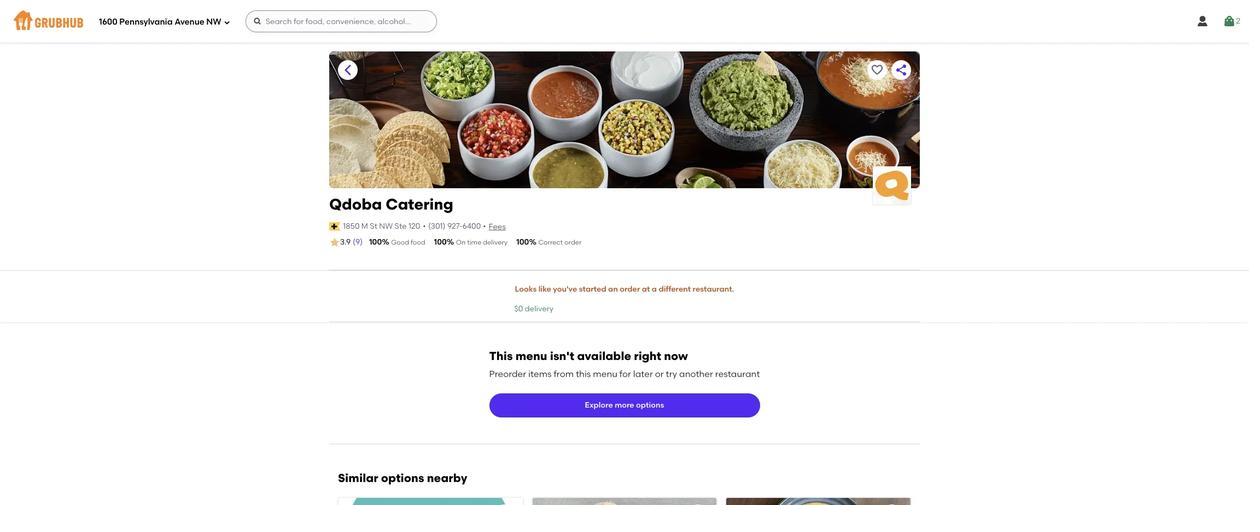 Task type: locate. For each thing, give the bounding box(es) containing it.
nw inside button
[[379, 221, 393, 231]]

nw inside main navigation navigation
[[206, 17, 221, 27]]

1600
[[99, 17, 118, 27]]

0 horizontal spatial options
[[381, 471, 424, 485]]

1 horizontal spatial order
[[620, 285, 640, 294]]

more
[[615, 401, 635, 410]]

1 vertical spatial options
[[381, 471, 424, 485]]

like
[[539, 285, 552, 294]]

100 for on time delivery
[[434, 237, 447, 247]]

nw right st
[[379, 221, 393, 231]]

options right more
[[636, 401, 665, 410]]

1 vertical spatial menu
[[593, 369, 618, 379]]

0 horizontal spatial nw
[[206, 17, 221, 27]]

restaurant
[[716, 369, 760, 379]]

0 vertical spatial delivery
[[483, 239, 508, 246]]

3.9
[[340, 238, 351, 247]]

0 horizontal spatial delivery
[[483, 239, 508, 246]]

nw
[[206, 17, 221, 27], [379, 221, 393, 231]]

items
[[529, 369, 552, 379]]

1 horizontal spatial 100
[[434, 237, 447, 247]]

1850 m st nw ste 120
[[343, 221, 420, 231]]

milk & honey at the delegate logo image
[[727, 498, 911, 505]]

2
[[1237, 16, 1241, 26]]

you've
[[553, 285, 578, 294]]

1 vertical spatial order
[[620, 285, 640, 294]]

•
[[423, 221, 426, 231], [483, 221, 486, 231]]

right
[[634, 349, 662, 363]]

3 100 from the left
[[517, 237, 529, 247]]

similar
[[338, 471, 379, 485]]

for
[[620, 369, 631, 379]]

(301) 927-6400 button
[[428, 221, 481, 232]]

a
[[652, 285, 657, 294]]

delivery
[[483, 239, 508, 246], [525, 304, 554, 314]]

1 horizontal spatial options
[[636, 401, 665, 410]]

st
[[370, 221, 378, 231]]

nw right avenue
[[206, 17, 221, 27]]

looks
[[515, 285, 537, 294]]

nearby
[[427, 471, 468, 485]]

0 horizontal spatial menu
[[516, 349, 548, 363]]

120
[[409, 221, 420, 231]]

fees
[[489, 222, 506, 231]]

order left at
[[620, 285, 640, 294]]

options up rustic embers kebabs logo
[[381, 471, 424, 485]]

1 vertical spatial nw
[[379, 221, 393, 231]]

nw for avenue
[[206, 17, 221, 27]]

explore more options button
[[489, 394, 760, 418]]

this menu isn't available right now
[[489, 349, 688, 363]]

delivery right $0
[[525, 304, 554, 314]]

restaurant.
[[693, 285, 735, 294]]

preorder
[[489, 369, 527, 379]]

svg image
[[1197, 15, 1210, 28], [1224, 15, 1237, 28], [224, 19, 230, 25]]

• (301) 927-6400 • fees
[[423, 221, 506, 231]]

an
[[609, 285, 618, 294]]

fees button
[[489, 221, 507, 233]]

1850
[[343, 221, 360, 231]]

options
[[636, 401, 665, 410], [381, 471, 424, 485]]

1 horizontal spatial svg image
[[1197, 15, 1210, 28]]

100 down st
[[369, 237, 382, 247]]

100 down (301)
[[434, 237, 447, 247]]

(301)
[[428, 221, 446, 231]]

qdoba catering
[[329, 195, 454, 213]]

ste
[[395, 221, 407, 231]]

• right 120
[[423, 221, 426, 231]]

0 vertical spatial nw
[[206, 17, 221, 27]]

available
[[577, 349, 632, 363]]

menu
[[516, 349, 548, 363], [593, 369, 618, 379]]

menu up items
[[516, 349, 548, 363]]

0 horizontal spatial 100
[[369, 237, 382, 247]]

0 horizontal spatial order
[[565, 239, 582, 246]]

delivery down fees 'button'
[[483, 239, 508, 246]]

0 horizontal spatial •
[[423, 221, 426, 231]]

100
[[369, 237, 382, 247], [434, 237, 447, 247], [517, 237, 529, 247]]

2 horizontal spatial 100
[[517, 237, 529, 247]]

2 horizontal spatial svg image
[[1224, 15, 1237, 28]]

order
[[565, 239, 582, 246], [620, 285, 640, 294]]

menu down available
[[593, 369, 618, 379]]

correct order
[[539, 239, 582, 246]]

1 horizontal spatial nw
[[379, 221, 393, 231]]

preorder items from this menu for later or try another restaurant
[[489, 369, 760, 379]]

explore
[[585, 401, 613, 410]]

svg image
[[253, 17, 262, 26]]

save this restaurant button
[[868, 60, 888, 80]]

0 vertical spatial order
[[565, 239, 582, 246]]

looks like you've started an order at a different restaurant.
[[515, 285, 735, 294]]

1 horizontal spatial •
[[483, 221, 486, 231]]

good food
[[391, 239, 426, 246]]

$0 delivery
[[515, 304, 554, 314]]

catering
[[386, 195, 454, 213]]

caret left icon image
[[341, 63, 355, 77]]

food
[[411, 239, 426, 246]]

2 100 from the left
[[434, 237, 447, 247]]

100 left correct at the left top of page
[[517, 237, 529, 247]]

1850 m st nw ste 120 button
[[343, 220, 421, 233]]

good
[[391, 239, 409, 246]]

1 100 from the left
[[369, 237, 382, 247]]

palisades deli logo image
[[533, 498, 717, 505]]

or
[[655, 369, 664, 379]]

order right correct at the left top of page
[[565, 239, 582, 246]]

another
[[680, 369, 714, 379]]

0 vertical spatial options
[[636, 401, 665, 410]]

1 vertical spatial delivery
[[525, 304, 554, 314]]

• left fees
[[483, 221, 486, 231]]



Task type: vqa. For each thing, say whether or not it's contained in the screenshot.
the Qdoba Catering
yes



Task type: describe. For each thing, give the bounding box(es) containing it.
order inside button
[[620, 285, 640, 294]]

star icon image
[[329, 237, 340, 248]]

qdoba catering logo image
[[873, 166, 912, 205]]

1 • from the left
[[423, 221, 426, 231]]

later
[[634, 369, 653, 379]]

this
[[576, 369, 591, 379]]

on
[[456, 239, 466, 246]]

1 horizontal spatial delivery
[[525, 304, 554, 314]]

(9)
[[353, 237, 363, 247]]

save this restaurant image
[[871, 63, 884, 77]]

rustic embers kebabs logo image
[[339, 498, 523, 505]]

different
[[659, 285, 691, 294]]

from
[[554, 369, 574, 379]]

1600 pennsylvania avenue nw
[[99, 17, 221, 27]]

m
[[362, 221, 368, 231]]

time
[[467, 239, 482, 246]]

100 for good food
[[369, 237, 382, 247]]

2 • from the left
[[483, 221, 486, 231]]

svg image inside 2 button
[[1224, 15, 1237, 28]]

927-
[[448, 221, 463, 231]]

avenue
[[175, 17, 205, 27]]

try
[[666, 369, 678, 379]]

main navigation navigation
[[0, 0, 1250, 43]]

0 vertical spatial menu
[[516, 349, 548, 363]]

pennsylvania
[[119, 17, 173, 27]]

on time delivery
[[456, 239, 508, 246]]

2 button
[[1224, 11, 1241, 31]]

at
[[642, 285, 650, 294]]

subscription pass image
[[329, 222, 340, 231]]

Search for food, convenience, alcohol... search field
[[246, 10, 437, 32]]

qdoba
[[329, 195, 382, 213]]

0 horizontal spatial svg image
[[224, 19, 230, 25]]

$0
[[515, 304, 523, 314]]

started
[[579, 285, 607, 294]]

100 for correct order
[[517, 237, 529, 247]]

correct
[[539, 239, 563, 246]]

looks like you've started an order at a different restaurant. button
[[515, 278, 735, 302]]

6400
[[463, 221, 481, 231]]

1 horizontal spatial menu
[[593, 369, 618, 379]]

isn't
[[550, 349, 575, 363]]

nw for st
[[379, 221, 393, 231]]

explore more options
[[585, 401, 665, 410]]

now
[[664, 349, 688, 363]]

this
[[489, 349, 513, 363]]

options inside button
[[636, 401, 665, 410]]

share icon image
[[895, 63, 908, 77]]

similar options nearby
[[338, 471, 468, 485]]



